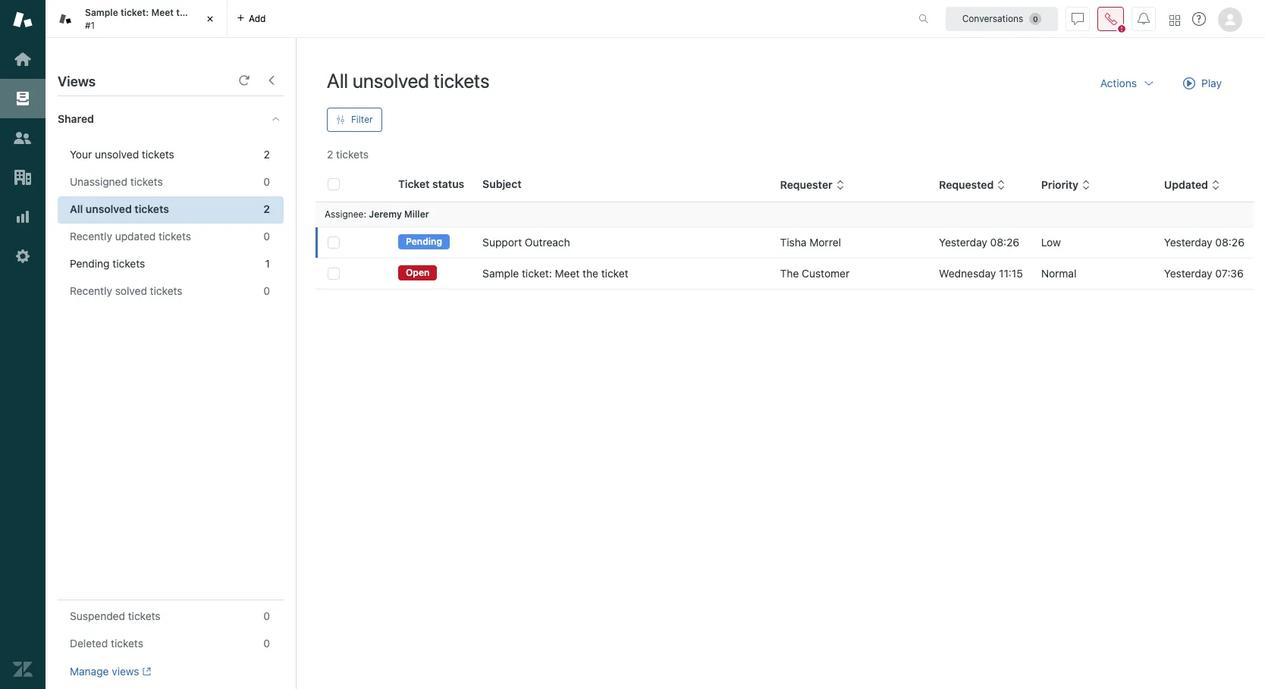 Task type: locate. For each thing, give the bounding box(es) containing it.
2 recently from the top
[[70, 285, 112, 298]]

tab
[[46, 0, 228, 38]]

recently
[[70, 230, 112, 243], [70, 285, 112, 298]]

updated
[[1165, 178, 1209, 191]]

pending
[[406, 236, 442, 248], [70, 257, 110, 270]]

morrel
[[810, 236, 842, 249]]

wednesday
[[940, 267, 997, 280]]

the
[[176, 7, 191, 18], [583, 267, 599, 280]]

the inside the sample ticket: meet the ticket #1
[[176, 7, 191, 18]]

meet down outreach
[[555, 267, 580, 280]]

1 vertical spatial meet
[[555, 267, 580, 280]]

assignee:
[[325, 209, 367, 220]]

2 down collapse views pane image
[[264, 148, 270, 161]]

0 vertical spatial ticket:
[[121, 7, 149, 18]]

1 horizontal spatial ticket
[[602, 267, 629, 280]]

tickets down shared dropdown button
[[142, 148, 174, 161]]

2 down filter button
[[327, 148, 333, 161]]

row
[[316, 227, 1255, 258], [316, 258, 1255, 290]]

0 horizontal spatial pending
[[70, 257, 110, 270]]

all unsolved tickets up filter
[[327, 69, 490, 92]]

meet inside the sample ticket: meet the ticket #1
[[151, 7, 174, 18]]

07:36
[[1216, 267, 1245, 280]]

sample down support
[[483, 267, 519, 280]]

outreach
[[525, 236, 571, 249]]

tickets right updated
[[159, 230, 191, 243]]

conversations
[[963, 13, 1024, 24]]

tickets up views
[[111, 638, 143, 650]]

all unsolved tickets down unassigned tickets
[[70, 203, 169, 216]]

wednesday 11:15
[[940, 267, 1024, 280]]

yesterday for low
[[1165, 236, 1213, 249]]

ticket status
[[398, 178, 465, 191]]

1 vertical spatial ticket:
[[522, 267, 552, 280]]

yesterday 08:26
[[940, 236, 1020, 249], [1165, 236, 1245, 249]]

2 0 from the top
[[264, 230, 270, 243]]

1 vertical spatial sample
[[483, 267, 519, 280]]

tickets right solved
[[150, 285, 183, 298]]

0 vertical spatial the
[[176, 7, 191, 18]]

yesterday
[[940, 236, 988, 249], [1165, 236, 1213, 249], [1165, 267, 1213, 280]]

row containing support outreach
[[316, 227, 1255, 258]]

1 vertical spatial pending
[[70, 257, 110, 270]]

1 horizontal spatial meet
[[555, 267, 580, 280]]

0 horizontal spatial the
[[176, 7, 191, 18]]

organizations image
[[13, 168, 33, 187]]

1 recently from the top
[[70, 230, 112, 243]]

ticket
[[193, 7, 219, 18], [602, 267, 629, 280]]

1 horizontal spatial sample
[[483, 267, 519, 280]]

jeremy
[[369, 209, 402, 220]]

0 horizontal spatial 08:26
[[991, 236, 1020, 249]]

2 tickets
[[327, 148, 369, 161]]

08:26 up 07:36
[[1216, 236, 1245, 249]]

tickets
[[434, 69, 490, 92], [142, 148, 174, 161], [336, 148, 369, 161], [130, 175, 163, 188], [135, 203, 169, 216], [159, 230, 191, 243], [113, 257, 145, 270], [150, 285, 183, 298], [128, 610, 161, 623], [111, 638, 143, 650]]

zendesk support image
[[13, 10, 33, 30]]

sample for sample ticket: meet the ticket
[[483, 267, 519, 280]]

pending up recently solved tickets
[[70, 257, 110, 270]]

the for sample ticket: meet the ticket
[[583, 267, 599, 280]]

1 horizontal spatial 08:26
[[1216, 236, 1245, 249]]

1 vertical spatial the
[[583, 267, 599, 280]]

unsolved up unassigned tickets
[[95, 148, 139, 161]]

1 row from the top
[[316, 227, 1255, 258]]

0 horizontal spatial all unsolved tickets
[[70, 203, 169, 216]]

play button
[[1171, 68, 1236, 99]]

1 vertical spatial recently
[[70, 285, 112, 298]]

ticket:
[[121, 7, 149, 18], [522, 267, 552, 280]]

row up the
[[316, 227, 1255, 258]]

support outreach
[[483, 236, 571, 249]]

row down 'tisha'
[[316, 258, 1255, 290]]

pending tickets
[[70, 257, 145, 270]]

0 horizontal spatial meet
[[151, 7, 174, 18]]

recently updated tickets
[[70, 230, 191, 243]]

0 vertical spatial sample
[[85, 7, 118, 18]]

requester button
[[781, 178, 845, 192]]

0 vertical spatial unsolved
[[353, 69, 430, 92]]

1 0 from the top
[[264, 175, 270, 188]]

pending for pending tickets
[[70, 257, 110, 270]]

all
[[327, 69, 348, 92], [70, 203, 83, 216]]

pending down miller
[[406, 236, 442, 248]]

requested button
[[940, 178, 1007, 192]]

tickets down tabs tab list
[[434, 69, 490, 92]]

3 0 from the top
[[264, 285, 270, 298]]

yesterday 08:26 up yesterday 07:36
[[1165, 236, 1245, 249]]

1 yesterday 08:26 from the left
[[940, 236, 1020, 249]]

sample
[[85, 7, 118, 18], [483, 267, 519, 280]]

0 horizontal spatial all
[[70, 203, 83, 216]]

1 horizontal spatial the
[[583, 267, 599, 280]]

get help image
[[1193, 12, 1207, 26]]

yesterday 08:26 up wednesday 11:15
[[940, 236, 1020, 249]]

meet left close 'image'
[[151, 7, 174, 18]]

open
[[406, 267, 430, 279]]

unsolved
[[353, 69, 430, 92], [95, 148, 139, 161], [86, 203, 132, 216]]

meet
[[151, 7, 174, 18], [555, 267, 580, 280]]

unassigned tickets
[[70, 175, 163, 188]]

unsolved down unassigned tickets
[[86, 203, 132, 216]]

unsolved up filter
[[353, 69, 430, 92]]

filter
[[351, 114, 373, 125]]

zendesk products image
[[1170, 15, 1181, 25]]

tab containing sample ticket: meet the ticket
[[46, 0, 228, 38]]

2 up 1
[[264, 203, 270, 216]]

yesterday for normal
[[1165, 267, 1213, 280]]

suspended
[[70, 610, 125, 623]]

your unsolved tickets
[[70, 148, 174, 161]]

1 vertical spatial unsolved
[[95, 148, 139, 161]]

0 horizontal spatial sample
[[85, 7, 118, 18]]

2 08:26 from the left
[[1216, 236, 1245, 249]]

1 horizontal spatial pending
[[406, 236, 442, 248]]

0 vertical spatial all unsolved tickets
[[327, 69, 490, 92]]

0 horizontal spatial ticket:
[[121, 7, 149, 18]]

0 vertical spatial pending
[[406, 236, 442, 248]]

0 horizontal spatial yesterday 08:26
[[940, 236, 1020, 249]]

views
[[112, 666, 139, 679]]

ticket: down support outreach link
[[522, 267, 552, 280]]

0 vertical spatial recently
[[70, 230, 112, 243]]

all unsolved tickets
[[327, 69, 490, 92], [70, 203, 169, 216]]

close image
[[203, 11, 218, 27]]

2 for all unsolved tickets
[[264, 203, 270, 216]]

manage views
[[70, 666, 139, 679]]

sample inside the sample ticket: meet the ticket #1
[[85, 7, 118, 18]]

ticket: left close 'image'
[[121, 7, 149, 18]]

0
[[264, 175, 270, 188], [264, 230, 270, 243], [264, 285, 270, 298], [264, 610, 270, 623], [264, 638, 270, 650]]

ticket for sample ticket: meet the ticket #1
[[193, 7, 219, 18]]

yesterday left 07:36
[[1165, 267, 1213, 280]]

priority button
[[1042, 178, 1091, 192]]

all up filter button
[[327, 69, 348, 92]]

conversations button
[[946, 6, 1059, 31]]

0 vertical spatial all
[[327, 69, 348, 92]]

ticket inside "row"
[[602, 267, 629, 280]]

4 0 from the top
[[264, 610, 270, 623]]

yesterday up wednesday
[[940, 236, 988, 249]]

0 vertical spatial meet
[[151, 7, 174, 18]]

2
[[264, 148, 270, 161], [327, 148, 333, 161], [264, 203, 270, 216]]

1 vertical spatial all
[[70, 203, 83, 216]]

actions button
[[1089, 68, 1168, 99]]

5 0 from the top
[[264, 638, 270, 650]]

shared
[[58, 112, 94, 125]]

ticket: inside the sample ticket: meet the ticket #1
[[121, 7, 149, 18]]

recently solved tickets
[[70, 285, 183, 298]]

08:26 up 11:15 at the right top
[[991, 236, 1020, 249]]

status
[[433, 178, 465, 191]]

collapse views pane image
[[266, 74, 278, 87]]

recently down the pending tickets
[[70, 285, 112, 298]]

sample up #1
[[85, 7, 118, 18]]

1 horizontal spatial ticket:
[[522, 267, 552, 280]]

manage views link
[[70, 666, 151, 679]]

recently up the pending tickets
[[70, 230, 112, 243]]

2 row from the top
[[316, 258, 1255, 290]]

notifications image
[[1138, 13, 1151, 25]]

sample inside "row"
[[483, 267, 519, 280]]

#1
[[85, 19, 95, 31]]

requested
[[940, 178, 994, 191]]

1 horizontal spatial all
[[327, 69, 348, 92]]

pending for pending
[[406, 236, 442, 248]]

0 horizontal spatial ticket
[[193, 7, 219, 18]]

meet inside sample ticket: meet the ticket link
[[555, 267, 580, 280]]

ticket inside the sample ticket: meet the ticket #1
[[193, 7, 219, 18]]

yesterday up yesterday 07:36
[[1165, 236, 1213, 249]]

1 vertical spatial ticket
[[602, 267, 629, 280]]

1 horizontal spatial yesterday 08:26
[[1165, 236, 1245, 249]]

recently for recently updated tickets
[[70, 230, 112, 243]]

08:26
[[991, 236, 1020, 249], [1216, 236, 1245, 249]]

all down unassigned
[[70, 203, 83, 216]]

the for sample ticket: meet the ticket #1
[[176, 7, 191, 18]]

admin image
[[13, 247, 33, 266]]

2 for your unsolved tickets
[[264, 148, 270, 161]]

0 vertical spatial ticket
[[193, 7, 219, 18]]

recently for recently solved tickets
[[70, 285, 112, 298]]



Task type: describe. For each thing, give the bounding box(es) containing it.
get started image
[[13, 49, 33, 69]]

tabs tab list
[[46, 0, 903, 38]]

support
[[483, 236, 522, 249]]

subject
[[483, 178, 522, 191]]

ticket
[[398, 178, 430, 191]]

1 08:26 from the left
[[991, 236, 1020, 249]]

1
[[265, 257, 270, 270]]

zendesk image
[[13, 660, 33, 680]]

0 for deleted tickets
[[264, 638, 270, 650]]

(opens in a new tab) image
[[139, 668, 151, 677]]

miller
[[405, 209, 429, 220]]

support outreach link
[[483, 235, 571, 250]]

play
[[1202, 77, 1223, 90]]

tickets down recently updated tickets
[[113, 257, 145, 270]]

add
[[249, 13, 266, 24]]

shared heading
[[46, 96, 296, 142]]

normal
[[1042, 267, 1077, 280]]

ticket for sample ticket: meet the ticket
[[602, 267, 629, 280]]

row containing sample ticket: meet the ticket
[[316, 258, 1255, 290]]

actions
[[1101, 77, 1138, 90]]

0 for unassigned tickets
[[264, 175, 270, 188]]

ticket: for sample ticket: meet the ticket #1
[[121, 7, 149, 18]]

tisha morrel
[[781, 236, 842, 249]]

tickets down filter button
[[336, 148, 369, 161]]

sample ticket: meet the ticket link
[[483, 266, 629, 282]]

customer
[[802, 267, 850, 280]]

shared button
[[46, 96, 256, 142]]

your
[[70, 148, 92, 161]]

deleted tickets
[[70, 638, 143, 650]]

views
[[58, 74, 96, 90]]

suspended tickets
[[70, 610, 161, 623]]

sample ticket: meet the ticket
[[483, 267, 629, 280]]

0 for suspended tickets
[[264, 610, 270, 623]]

sample ticket: meet the ticket #1
[[85, 7, 219, 31]]

1 vertical spatial all unsolved tickets
[[70, 203, 169, 216]]

deleted
[[70, 638, 108, 650]]

refresh views pane image
[[238, 74, 250, 87]]

0 for recently updated tickets
[[264, 230, 270, 243]]

1 horizontal spatial all unsolved tickets
[[327, 69, 490, 92]]

reporting image
[[13, 207, 33, 227]]

meet for sample ticket: meet the ticket #1
[[151, 7, 174, 18]]

updated
[[115, 230, 156, 243]]

priority
[[1042, 178, 1079, 191]]

low
[[1042, 236, 1062, 249]]

main element
[[0, 0, 46, 690]]

views image
[[13, 89, 33, 109]]

updated button
[[1165, 178, 1221, 192]]

customers image
[[13, 128, 33, 148]]

meet for sample ticket: meet the ticket
[[555, 267, 580, 280]]

ticket: for sample ticket: meet the ticket
[[522, 267, 552, 280]]

manage
[[70, 666, 109, 679]]

tickets up updated
[[135, 203, 169, 216]]

sample for sample ticket: meet the ticket #1
[[85, 7, 118, 18]]

solved
[[115, 285, 147, 298]]

requester
[[781, 178, 833, 191]]

button displays agent's chat status as invisible. image
[[1072, 13, 1085, 25]]

unassigned
[[70, 175, 128, 188]]

assignee: jeremy miller
[[325, 209, 429, 220]]

11:15
[[1000, 267, 1024, 280]]

tickets down your unsolved tickets
[[130, 175, 163, 188]]

tisha
[[781, 236, 807, 249]]

2 yesterday 08:26 from the left
[[1165, 236, 1245, 249]]

the
[[781, 267, 799, 280]]

tickets up deleted tickets
[[128, 610, 161, 623]]

the customer
[[781, 267, 850, 280]]

filter button
[[327, 108, 382, 132]]

add button
[[228, 0, 275, 37]]

0 for recently solved tickets
[[264, 285, 270, 298]]

2 vertical spatial unsolved
[[86, 203, 132, 216]]

yesterday 07:36
[[1165, 267, 1245, 280]]



Task type: vqa. For each thing, say whether or not it's contained in the screenshot.


